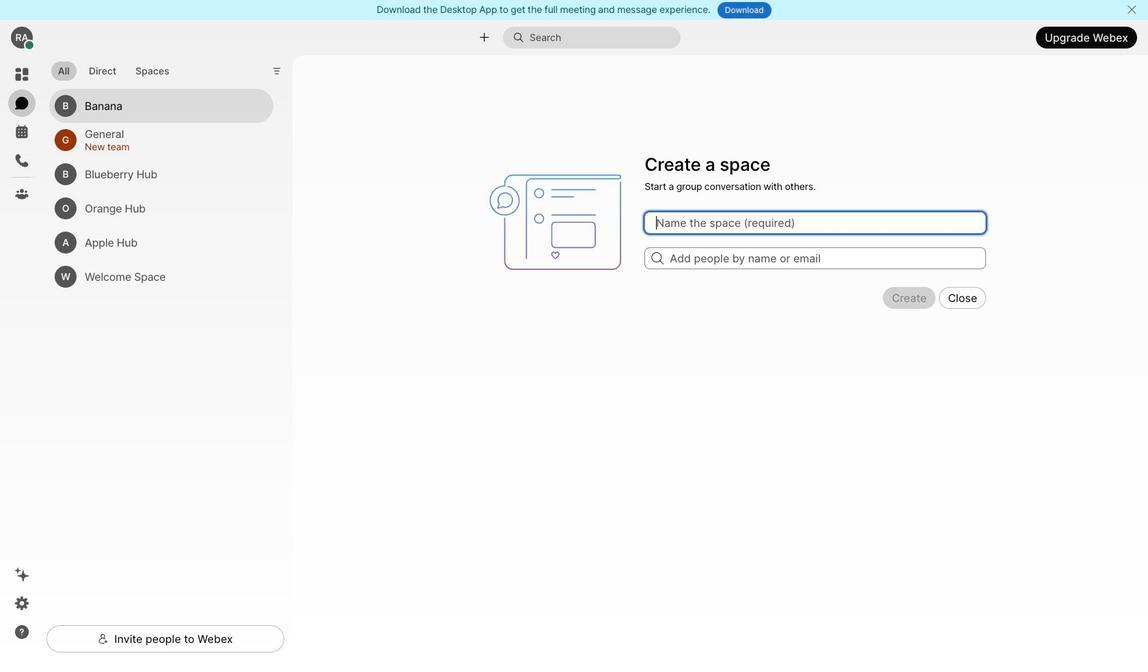 Task type: vqa. For each thing, say whether or not it's contained in the screenshot.
NAME THE SPACE (REQUIRED) text box
yes



Task type: describe. For each thing, give the bounding box(es) containing it.
apple hub list item
[[49, 225, 274, 260]]

webex tab list
[[8, 61, 36, 208]]

blueberry hub list item
[[49, 157, 274, 191]]

welcome space list item
[[49, 260, 274, 294]]

search_18 image
[[652, 253, 664, 265]]

Add people by name or email text field
[[645, 248, 987, 270]]

new team element
[[85, 139, 257, 154]]

cancel_16 image
[[1127, 4, 1138, 15]]



Task type: locate. For each thing, give the bounding box(es) containing it.
orange hub list item
[[49, 191, 274, 225]]

Name the space (required) text field
[[645, 212, 987, 234]]

banana list item
[[49, 89, 274, 123]]

tab list
[[48, 54, 180, 85]]

navigation
[[0, 55, 44, 659]]

create a space image
[[484, 150, 637, 295]]

general list item
[[49, 123, 274, 157]]



